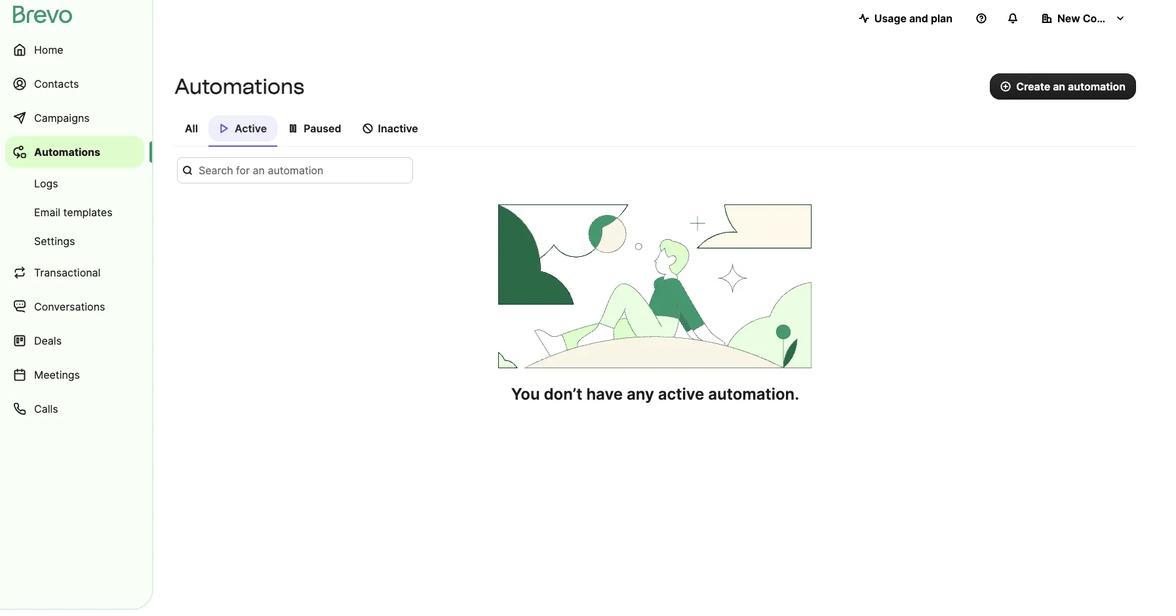 Task type: describe. For each thing, give the bounding box(es) containing it.
have
[[587, 385, 623, 404]]

all
[[185, 122, 198, 135]]

email
[[34, 206, 60, 219]]

home link
[[5, 34, 144, 66]]

new company
[[1058, 12, 1132, 25]]

dxrbf image for active
[[219, 123, 230, 134]]

contacts
[[34, 77, 79, 91]]

calls
[[34, 403, 58, 416]]

usage and plan button
[[849, 5, 963, 31]]

1 horizontal spatial automations
[[174, 74, 304, 99]]

workflow-list-search-input search field
[[177, 157, 413, 184]]

0 horizontal spatial automations
[[34, 146, 100, 159]]

active link
[[209, 115, 278, 147]]

plan
[[931, 12, 953, 25]]

paused
[[304, 122, 341, 135]]

campaigns
[[34, 111, 90, 125]]

don't
[[544, 385, 583, 404]]

create
[[1017, 80, 1051, 93]]

inactive
[[378, 122, 418, 135]]

any
[[627, 385, 654, 404]]

create an automation
[[1017, 80, 1126, 93]]

campaigns link
[[5, 102, 144, 134]]

automation.
[[709, 385, 800, 404]]

dxrbf image for inactive
[[362, 123, 373, 134]]

and
[[910, 12, 929, 25]]

transactional link
[[5, 257, 144, 289]]

transactional
[[34, 266, 101, 279]]



Task type: locate. For each thing, give the bounding box(es) containing it.
dxrbf image inside the inactive link
[[362, 123, 373, 134]]

automations up logs link
[[34, 146, 100, 159]]

settings link
[[5, 228, 144, 254]]

deals link
[[5, 325, 144, 357]]

you
[[511, 385, 540, 404]]

meetings
[[34, 369, 80, 382]]

email templates
[[34, 206, 113, 219]]

conversations
[[34, 300, 105, 314]]

logs
[[34, 177, 58, 190]]

automation
[[1068, 80, 1126, 93]]

home
[[34, 43, 63, 56]]

conversations link
[[5, 291, 144, 323]]

1 vertical spatial automations
[[34, 146, 100, 159]]

you don't have any active automation.
[[511, 385, 800, 404]]

dxrbf image inside active link
[[219, 123, 230, 134]]

paused link
[[278, 115, 352, 146]]

calls link
[[5, 394, 144, 425]]

company
[[1083, 12, 1132, 25]]

create an automation button
[[990, 73, 1137, 100]]

tab list
[[174, 115, 1137, 147]]

dxrbf image
[[219, 123, 230, 134], [288, 123, 299, 134], [362, 123, 373, 134]]

automations up the active
[[174, 74, 304, 99]]

email templates link
[[5, 199, 144, 226]]

usage and plan
[[875, 12, 953, 25]]

logs link
[[5, 171, 144, 197]]

dxrbf image left inactive in the top of the page
[[362, 123, 373, 134]]

inactive link
[[352, 115, 429, 146]]

meetings link
[[5, 359, 144, 391]]

contacts link
[[5, 68, 144, 100]]

dxrbf image for paused
[[288, 123, 299, 134]]

dxrbf image left the active
[[219, 123, 230, 134]]

deals
[[34, 334, 62, 348]]

templates
[[63, 206, 113, 219]]

active
[[235, 122, 267, 135]]

active
[[658, 385, 705, 404]]

automations
[[174, 74, 304, 99], [34, 146, 100, 159]]

you don't have any active automation. tab panel
[[174, 157, 1137, 405]]

usage
[[875, 12, 907, 25]]

new
[[1058, 12, 1081, 25]]

dxrbf image left paused
[[288, 123, 299, 134]]

all link
[[174, 115, 209, 146]]

3 dxrbf image from the left
[[362, 123, 373, 134]]

2 horizontal spatial dxrbf image
[[362, 123, 373, 134]]

new company button
[[1032, 5, 1137, 31]]

settings
[[34, 235, 75, 248]]

1 horizontal spatial dxrbf image
[[288, 123, 299, 134]]

0 vertical spatial automations
[[174, 74, 304, 99]]

an
[[1053, 80, 1066, 93]]

dxrbf image inside paused link
[[288, 123, 299, 134]]

2 dxrbf image from the left
[[288, 123, 299, 134]]

1 dxrbf image from the left
[[219, 123, 230, 134]]

automations link
[[5, 136, 144, 168]]

0 horizontal spatial dxrbf image
[[219, 123, 230, 134]]

tab list containing all
[[174, 115, 1137, 147]]



Task type: vqa. For each thing, say whether or not it's contained in the screenshot.
#
no



